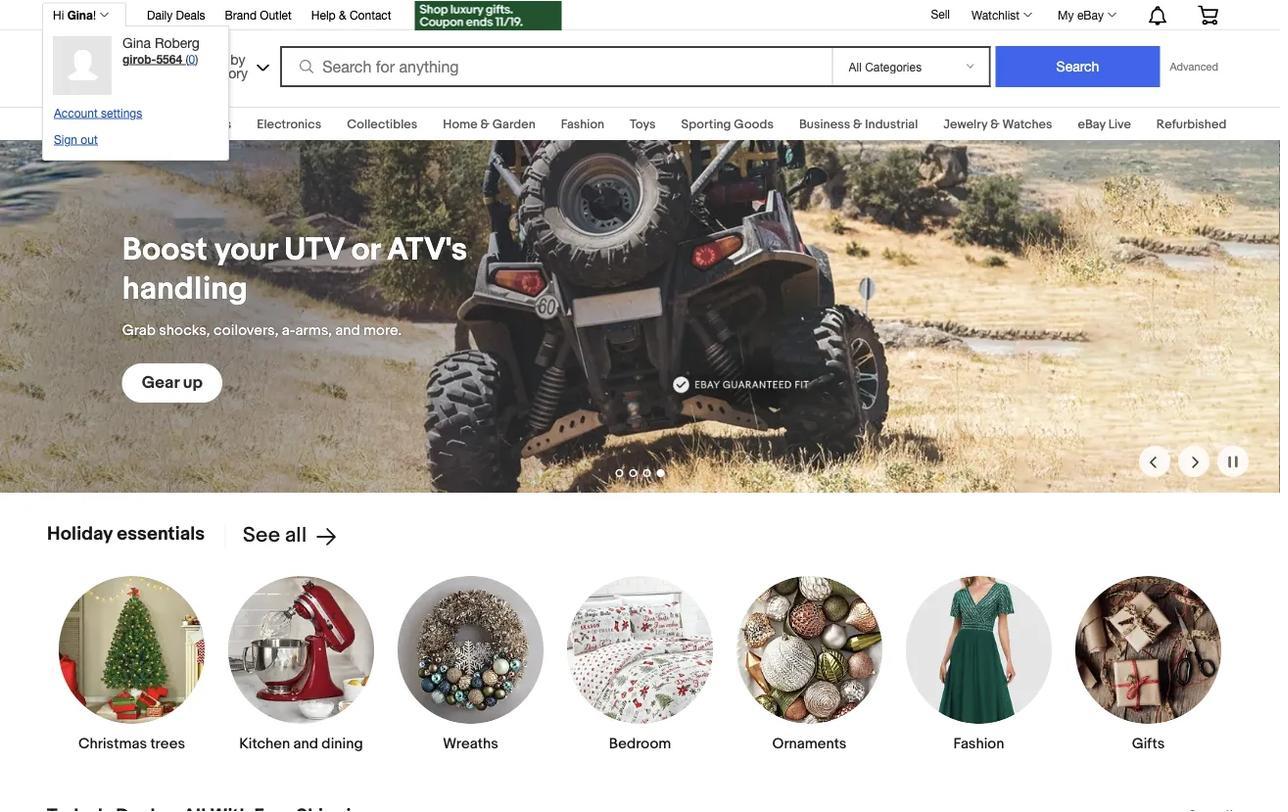 Task type: describe. For each thing, give the bounding box(es) containing it.
boost
[[122, 231, 208, 269]]

sign out
[[54, 132, 98, 146]]

sporting goods link
[[682, 117, 774, 132]]

0 link
[[189, 52, 195, 66]]

gifts link
[[1075, 575, 1223, 752]]

dining
[[322, 735, 363, 752]]

toys link
[[630, 117, 656, 132]]

girob-5564 link
[[122, 52, 186, 66]]

christmas
[[78, 735, 147, 752]]

gear up
[[142, 373, 203, 393]]

coilovers,
[[214, 321, 279, 339]]

sign
[[54, 132, 77, 146]]

your
[[214, 231, 277, 269]]

help
[[311, 8, 336, 22]]

daily
[[147, 8, 173, 22]]

business & industrial link
[[800, 117, 918, 132]]

boost your utv or atv's handling
[[122, 231, 468, 308]]

girob-
[[122, 52, 156, 66]]

garden
[[493, 117, 536, 132]]

profile picture - gina image
[[53, 36, 112, 95]]

& for home
[[481, 117, 490, 132]]

5564
[[156, 52, 182, 66]]

collectibles
[[347, 117, 418, 132]]

hi gina !
[[53, 8, 96, 22]]

(
[[186, 52, 189, 66]]

christmas trees link
[[58, 575, 206, 752]]

get the coupon image
[[415, 1, 562, 30]]

wreaths
[[443, 735, 499, 752]]

)
[[195, 52, 198, 66]]

christmas trees
[[78, 735, 185, 752]]

Search for anything text field
[[283, 48, 829, 85]]

gina roberg girob-5564 ( 0 )
[[122, 35, 200, 66]]

sell
[[931, 7, 951, 21]]

1 vertical spatial fashion
[[954, 735, 1005, 752]]

sporting
[[682, 117, 732, 132]]

holiday essentials
[[47, 522, 205, 545]]

atv's
[[387, 231, 468, 269]]

toys
[[630, 117, 656, 132]]

sell link
[[923, 7, 959, 21]]

shop by category
[[194, 51, 248, 81]]

electronics
[[257, 117, 322, 132]]

business
[[800, 117, 851, 132]]

business & industrial
[[800, 117, 918, 132]]

a-
[[282, 321, 295, 339]]

more.
[[364, 321, 402, 339]]

gifts
[[1133, 735, 1165, 752]]

gina inside gina roberg girob-5564 ( 0 )
[[122, 35, 151, 51]]

1 vertical spatial fashion link
[[906, 575, 1053, 752]]

ebay inside my ebay link
[[1078, 8, 1104, 22]]

all
[[285, 523, 307, 549]]

daily deals
[[147, 8, 205, 22]]

home for home & garden
[[443, 117, 478, 132]]

banner containing gina roberg
[[42, 0, 1234, 161]]

arms,
[[295, 321, 332, 339]]

or
[[352, 231, 380, 269]]

& for business
[[854, 117, 863, 132]]

deals
[[176, 8, 205, 22]]

account
[[54, 106, 98, 120]]

home for home
[[53, 117, 88, 132]]

category
[[194, 65, 248, 81]]

out
[[81, 132, 98, 146]]

saved
[[130, 117, 166, 132]]

wreaths link
[[397, 575, 545, 752]]

and inside "link"
[[294, 735, 318, 752]]

see
[[243, 523, 280, 549]]

help & contact link
[[311, 5, 392, 26]]

kitchen
[[239, 735, 290, 752]]

watchlist link
[[961, 3, 1042, 26]]

home & garden
[[443, 117, 536, 132]]

none submit inside banner
[[996, 46, 1161, 87]]

ebay live link
[[1078, 117, 1132, 132]]

gear up link
[[122, 364, 222, 403]]

my ebay link
[[1048, 3, 1126, 26]]

watches
[[1003, 117, 1053, 132]]



Task type: vqa. For each thing, say whether or not it's contained in the screenshot.
'Was:' corresponding to $7.59
no



Task type: locate. For each thing, give the bounding box(es) containing it.
& for jewelry
[[991, 117, 1000, 132]]

saved link
[[124, 117, 166, 132]]

live
[[1109, 117, 1132, 132]]

handling
[[122, 270, 248, 308]]

your shopping cart image
[[1198, 5, 1220, 25]]

jewelry
[[944, 117, 988, 132]]

holiday
[[47, 522, 113, 545]]

0 horizontal spatial fashion link
[[561, 117, 605, 132]]

gina right hi
[[67, 8, 93, 22]]

motors
[[191, 117, 232, 132]]

and left dining
[[294, 735, 318, 752]]

motors link
[[191, 117, 232, 132]]

1 vertical spatial and
[[294, 735, 318, 752]]

ebay live
[[1078, 117, 1132, 132]]

& for help
[[339, 8, 347, 22]]

brand
[[225, 8, 257, 22]]

kitchen and dining
[[239, 735, 363, 752]]

banner
[[42, 0, 1234, 161]]

fashion
[[561, 117, 605, 132], [954, 735, 1005, 752]]

and right the arms,
[[335, 321, 360, 339]]

& right 'jewelry' on the right top
[[991, 117, 1000, 132]]

0 vertical spatial fashion link
[[561, 117, 605, 132]]

boost your utv or atv's handling link
[[122, 230, 482, 309]]

and
[[335, 321, 360, 339], [294, 735, 318, 752]]

hi
[[53, 8, 64, 22]]

&
[[339, 8, 347, 22], [481, 117, 490, 132], [854, 117, 863, 132], [991, 117, 1000, 132]]

outlet
[[260, 8, 292, 22]]

goods
[[734, 117, 774, 132]]

account settings link
[[54, 106, 142, 120]]

my
[[1058, 8, 1075, 22]]

grab
[[122, 321, 156, 339]]

electronics link
[[257, 117, 322, 132]]

roberg
[[155, 35, 200, 51]]

refurbished
[[1157, 117, 1227, 132]]

& right business
[[854, 117, 863, 132]]

jewelry & watches link
[[944, 117, 1053, 132]]

by
[[231, 51, 246, 67]]

daily deals link
[[147, 5, 205, 26]]

fashion link
[[561, 117, 605, 132], [906, 575, 1053, 752]]

ebay left live
[[1078, 117, 1106, 132]]

contact
[[350, 8, 392, 22]]

ornaments
[[773, 735, 847, 752]]

1 vertical spatial gina
[[122, 35, 151, 51]]

gina
[[67, 8, 93, 22], [122, 35, 151, 51]]

shop by category button
[[185, 44, 274, 86]]

1 horizontal spatial and
[[335, 321, 360, 339]]

0
[[189, 52, 195, 66]]

home up sign
[[53, 117, 88, 132]]

ebay
[[1078, 8, 1104, 22], [1078, 117, 1106, 132]]

help & contact
[[311, 8, 392, 22]]

gear
[[142, 373, 179, 393]]

ornaments link
[[736, 575, 884, 752]]

sign out link
[[54, 132, 98, 146]]

& inside account navigation
[[339, 8, 347, 22]]

holiday essentials link
[[47, 522, 205, 545]]

1 horizontal spatial fashion
[[954, 735, 1005, 752]]

home
[[53, 117, 88, 132], [443, 117, 478, 132]]

collectibles link
[[347, 117, 418, 132]]

essentials
[[117, 522, 205, 545]]

sporting goods
[[682, 117, 774, 132]]

0 horizontal spatial fashion
[[561, 117, 605, 132]]

watchlist
[[972, 8, 1020, 22]]

gina up girob- on the left top of the page
[[122, 35, 151, 51]]

jewelry & watches
[[944, 117, 1053, 132]]

see all
[[243, 523, 307, 549]]

utv
[[284, 231, 345, 269]]

account settings
[[54, 106, 142, 120]]

0 vertical spatial gina
[[67, 8, 93, 22]]

shocks,
[[159, 321, 210, 339]]

None submit
[[996, 46, 1161, 87]]

0 vertical spatial and
[[335, 321, 360, 339]]

& right help
[[339, 8, 347, 22]]

& left garden
[[481, 117, 490, 132]]

0 horizontal spatial gina
[[67, 8, 93, 22]]

advanced link
[[1161, 47, 1229, 86]]

0 vertical spatial ebay
[[1078, 8, 1104, 22]]

advanced
[[1171, 60, 1219, 73]]

2 home from the left
[[443, 117, 478, 132]]

industrial
[[866, 117, 918, 132]]

1 horizontal spatial home
[[443, 117, 478, 132]]

shop
[[194, 51, 227, 67]]

grab shocks, coilovers, a-arms, and more.
[[122, 321, 402, 339]]

brand outlet link
[[225, 5, 292, 26]]

account navigation
[[42, 0, 1234, 161]]

bedroom
[[609, 735, 672, 752]]

kitchen and dining link
[[227, 575, 375, 752]]

brand outlet
[[225, 8, 292, 22]]

1 home from the left
[[53, 117, 88, 132]]

1 horizontal spatial fashion link
[[906, 575, 1053, 752]]

home left garden
[[443, 117, 478, 132]]

!
[[93, 8, 96, 22]]

0 vertical spatial fashion
[[561, 117, 605, 132]]

1 vertical spatial ebay
[[1078, 117, 1106, 132]]

see all link
[[224, 523, 338, 549]]

0 horizontal spatial and
[[294, 735, 318, 752]]

0 horizontal spatial home
[[53, 117, 88, 132]]

ebay right 'my'
[[1078, 8, 1104, 22]]

settings
[[101, 106, 142, 120]]

1 horizontal spatial gina
[[122, 35, 151, 51]]



